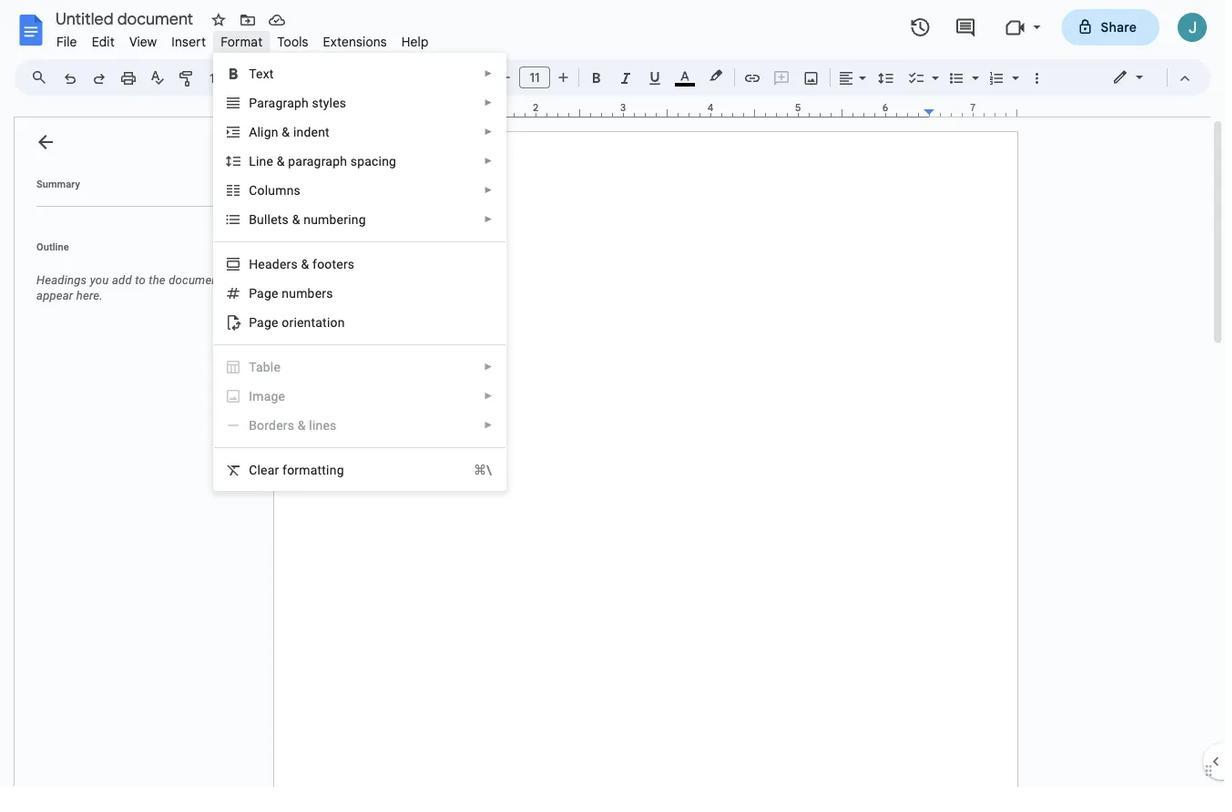 Task type: describe. For each thing, give the bounding box(es) containing it.
help
[[401, 34, 429, 50]]

t
[[278, 212, 282, 227]]

Rename text field
[[49, 7, 204, 29]]

l
[[249, 153, 256, 169]]

summary
[[36, 178, 80, 189]]

► for l ine & paragraph spacing
[[484, 156, 493, 166]]

highlight color image
[[706, 65, 726, 87]]

paragraph
[[288, 153, 347, 169]]

eaders
[[258, 256, 298, 271]]

numbering
[[304, 212, 366, 227]]

p aragraph styles
[[249, 95, 346, 110]]

insert menu item
[[164, 31, 213, 52]]

share
[[1101, 19, 1137, 35]]

ine
[[256, 153, 273, 169]]

page for page orientation
[[249, 315, 278, 330]]

menu bar banner
[[0, 0, 1225, 787]]

clear formatting c element
[[249, 462, 350, 477]]

age
[[264, 389, 285, 404]]

page orientation
[[249, 315, 345, 330]]

document
[[169, 273, 222, 287]]

colum n s
[[249, 183, 301, 198]]

share button
[[1062, 9, 1160, 46]]

⌘\
[[474, 462, 492, 477]]

orientation
[[282, 315, 345, 330]]

Zoom field
[[202, 65, 271, 92]]

application containing share
[[0, 0, 1225, 787]]

headings you add to the document will appear here.
[[36, 273, 243, 302]]

format
[[221, 34, 263, 50]]

file
[[56, 34, 77, 50]]

► for s & numbering
[[484, 214, 493, 225]]

headings
[[36, 273, 87, 287]]

image m element
[[249, 389, 291, 404]]

insert image image
[[801, 65, 822, 90]]

tools menu item
[[270, 31, 316, 52]]

will
[[225, 273, 243, 287]]

outline
[[36, 241, 69, 252]]

main toolbar
[[54, 0, 1051, 707]]

appear
[[36, 289, 73, 302]]

file menu item
[[49, 31, 84, 52]]

aragraph
[[257, 95, 309, 110]]

c lear formatting
[[249, 462, 344, 477]]

to
[[135, 273, 146, 287]]

a
[[249, 124, 257, 139]]

edit
[[92, 34, 115, 50]]

Font size field
[[519, 66, 557, 89]]

p
[[249, 95, 257, 110]]

styles
[[312, 95, 346, 110]]

Star checkbox
[[206, 7, 231, 33]]

m
[[252, 389, 264, 404]]

Menus field
[[23, 65, 63, 90]]

numbered list menu image
[[1007, 66, 1019, 72]]

lear
[[257, 462, 279, 477]]

► for a lign & indent
[[484, 127, 493, 137]]

menu bar inside menu bar banner
[[49, 24, 436, 54]]

indent
[[293, 124, 330, 139]]

extensions
[[323, 34, 387, 50]]

align & indent a element
[[249, 124, 335, 139]]

table
[[249, 359, 281, 374]]

text
[[249, 66, 274, 81]]

spacing
[[351, 153, 396, 169]]

Zoom text field
[[205, 66, 249, 91]]

► inside table menu item
[[484, 362, 493, 372]]

s for t
[[282, 212, 289, 227]]

right margin image
[[925, 103, 1017, 117]]

n for s
[[287, 183, 294, 198]]

borders & lines menu item
[[225, 416, 493, 435]]

edit menu item
[[84, 31, 122, 52]]

h eaders & footers
[[249, 256, 355, 271]]



Task type: locate. For each thing, give the bounding box(es) containing it.
2 ► from the top
[[484, 97, 493, 108]]

a lign & indent
[[249, 124, 330, 139]]

► inside menu item
[[484, 391, 493, 401]]

the
[[149, 273, 166, 287]]

outline heading
[[15, 240, 262, 265]]

n up bulle t s & numbering
[[287, 183, 294, 198]]

i
[[249, 389, 252, 404]]

menu bar
[[49, 24, 436, 54]]

1 ► from the top
[[484, 68, 493, 79]]

here.
[[76, 289, 103, 302]]

text s element
[[249, 66, 279, 81]]

0 vertical spatial n
[[287, 183, 294, 198]]

l ine & paragraph spacing
[[249, 153, 396, 169]]

7 ► from the top
[[484, 362, 493, 372]]

u
[[289, 286, 296, 301]]

menu containing text
[[213, 53, 507, 491]]

columns n element
[[249, 183, 306, 198]]

table 2 element
[[249, 359, 286, 374]]

2 page from the top
[[249, 315, 278, 330]]

8 ► from the top
[[484, 391, 493, 401]]

add
[[112, 273, 132, 287]]

⌘backslash element
[[452, 461, 492, 479]]

format menu item
[[213, 31, 270, 52]]

s right bulle
[[282, 212, 289, 227]]

you
[[90, 273, 109, 287]]

c
[[249, 462, 257, 477]]

left margin image
[[274, 103, 366, 117]]

bulle
[[249, 212, 278, 227]]

& for eaders
[[301, 256, 309, 271]]

formatting
[[282, 462, 344, 477]]

borders & lines q element
[[249, 418, 342, 433]]

0 vertical spatial page
[[249, 286, 278, 301]]

bulle t s & numbering
[[249, 212, 366, 227]]

view
[[129, 34, 157, 50]]

view menu item
[[122, 31, 164, 52]]

n
[[287, 183, 294, 198], [282, 286, 289, 301]]

& right ine
[[277, 153, 285, 169]]

table menu item
[[225, 358, 493, 376]]

i m age
[[249, 389, 285, 404]]

6 ► from the top
[[484, 214, 493, 225]]

borders
[[249, 418, 294, 433]]

4 ► from the top
[[484, 156, 493, 166]]

borders & lines
[[249, 418, 337, 433]]

page orientation 3 element
[[249, 315, 350, 330]]

mode and view toolbar
[[1099, 59, 1200, 96]]

lines
[[309, 418, 337, 433]]

line & paragraph spacing l element
[[249, 153, 402, 169]]

insert
[[172, 34, 206, 50]]

& inside menu item
[[298, 418, 306, 433]]

5 ► from the top
[[484, 185, 493, 195]]

help menu item
[[394, 31, 436, 52]]

mbers
[[296, 286, 333, 301]]

headers & footers h element
[[249, 256, 360, 271]]

page down page n u mbers
[[249, 315, 278, 330]]

menu bar containing file
[[49, 24, 436, 54]]

colum
[[249, 183, 287, 198]]

► inside borders & lines menu item
[[484, 420, 493, 430]]

1 vertical spatial page
[[249, 315, 278, 330]]

& for lign
[[282, 124, 290, 139]]

s right "colum" on the top left
[[294, 183, 301, 198]]

h
[[249, 256, 258, 271]]

► for age
[[484, 391, 493, 401]]

& right lign
[[282, 124, 290, 139]]

application
[[0, 0, 1225, 787]]

0 vertical spatial s
[[294, 183, 301, 198]]

Font size text field
[[520, 66, 549, 88]]

► for s
[[484, 185, 493, 195]]

s
[[294, 183, 301, 198], [282, 212, 289, 227]]

n left 'mbers'
[[282, 286, 289, 301]]

s for n
[[294, 183, 301, 198]]

extensions menu item
[[316, 31, 394, 52]]

footers
[[313, 256, 355, 271]]

page numbers u element
[[249, 286, 339, 301]]

1 horizontal spatial s
[[294, 183, 301, 198]]

9 ► from the top
[[484, 420, 493, 430]]

n for u
[[282, 286, 289, 301]]

menu inside application
[[213, 53, 507, 491]]

paragraph styles p element
[[249, 95, 352, 110]]

bullets & numbering t element
[[249, 212, 371, 227]]

menu
[[213, 53, 507, 491]]

►
[[484, 68, 493, 79], [484, 97, 493, 108], [484, 127, 493, 137], [484, 156, 493, 166], [484, 185, 493, 195], [484, 214, 493, 225], [484, 362, 493, 372], [484, 391, 493, 401], [484, 420, 493, 430]]

page n u mbers
[[249, 286, 333, 301]]

summary heading
[[36, 177, 80, 191]]

& right the t
[[292, 212, 300, 227]]

page left 'u'
[[249, 286, 278, 301]]

& for ine
[[277, 153, 285, 169]]

page
[[249, 286, 278, 301], [249, 315, 278, 330]]

menu item
[[225, 387, 493, 405]]

► for p aragraph styles
[[484, 97, 493, 108]]

1 vertical spatial n
[[282, 286, 289, 301]]

line & paragraph spacing image
[[876, 65, 897, 90]]

1 vertical spatial s
[[282, 212, 289, 227]]

lign
[[257, 124, 278, 139]]

&
[[282, 124, 290, 139], [277, 153, 285, 169], [292, 212, 300, 227], [301, 256, 309, 271], [298, 418, 306, 433]]

& left lines on the left bottom
[[298, 418, 306, 433]]

1 page from the top
[[249, 286, 278, 301]]

0 horizontal spatial s
[[282, 212, 289, 227]]

document outline element
[[15, 118, 262, 787]]

& right eaders
[[301, 256, 309, 271]]

tools
[[277, 34, 308, 50]]

text color image
[[675, 65, 695, 87]]

menu item containing i
[[225, 387, 493, 405]]

page for page n u mbers
[[249, 286, 278, 301]]

3 ► from the top
[[484, 127, 493, 137]]



Task type: vqa. For each thing, say whether or not it's contained in the screenshot.
click)
no



